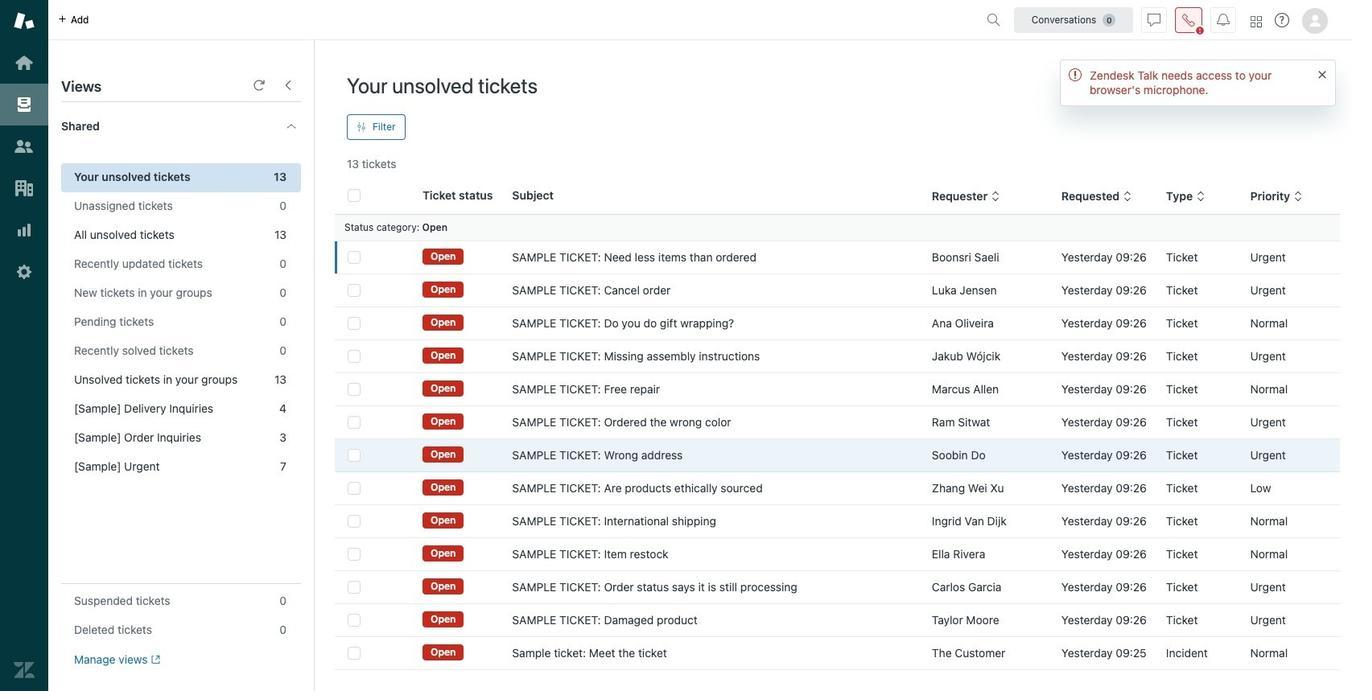 Task type: locate. For each thing, give the bounding box(es) containing it.
13 row from the top
[[335, 637, 1341, 670]]

views image
[[14, 94, 35, 115]]

12 row from the top
[[335, 604, 1341, 637]]

2 row from the top
[[335, 274, 1341, 307]]

row
[[335, 241, 1341, 274], [335, 274, 1341, 307], [335, 307, 1341, 340], [335, 340, 1341, 373], [335, 373, 1341, 406], [335, 406, 1341, 439], [335, 439, 1341, 472], [335, 472, 1341, 505], [335, 505, 1341, 538], [335, 538, 1341, 571], [335, 571, 1341, 604], [335, 604, 1341, 637], [335, 637, 1341, 670]]

heading
[[48, 102, 314, 151]]

zendesk products image
[[1251, 16, 1263, 27]]

get started image
[[14, 52, 35, 73]]

zendesk support image
[[14, 10, 35, 31]]

9 row from the top
[[335, 505, 1341, 538]]

5 row from the top
[[335, 373, 1341, 406]]

reporting image
[[14, 220, 35, 241]]

organizations image
[[14, 178, 35, 199]]

7 row from the top
[[335, 439, 1341, 472]]

button displays agent's chat status as invisible. image
[[1148, 13, 1161, 26]]

refresh views pane image
[[253, 79, 266, 92]]

get help image
[[1276, 13, 1290, 27]]

6 row from the top
[[335, 406, 1341, 439]]

11 row from the top
[[335, 571, 1341, 604]]



Task type: describe. For each thing, give the bounding box(es) containing it.
main element
[[0, 0, 48, 692]]

admin image
[[14, 262, 35, 283]]

hide panel views image
[[282, 79, 295, 92]]

8 row from the top
[[335, 472, 1341, 505]]

1 row from the top
[[335, 241, 1341, 274]]

4 row from the top
[[335, 340, 1341, 373]]

zendesk image
[[14, 660, 35, 681]]

10 row from the top
[[335, 538, 1341, 571]]

opens in a new tab image
[[148, 656, 160, 665]]

3 row from the top
[[335, 307, 1341, 340]]

customers image
[[14, 136, 35, 157]]

notifications image
[[1218, 13, 1231, 26]]



